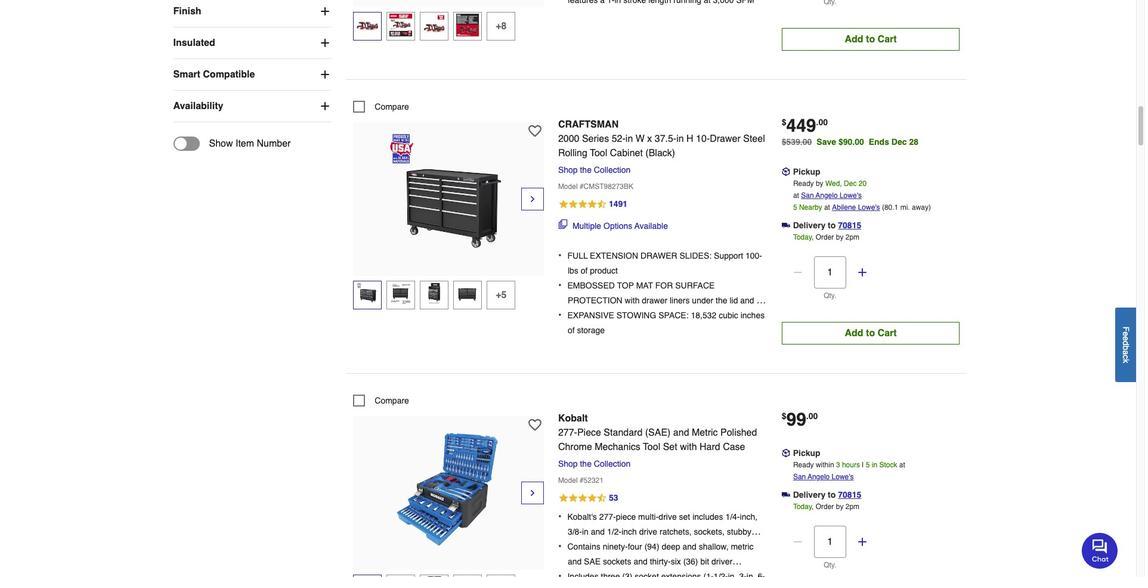 Task type: locate. For each thing, give the bounding box(es) containing it.
2 add to cart from the top
[[845, 328, 897, 339]]

2 vertical spatial at
[[900, 461, 906, 469]]

and right lid on the right bottom
[[741, 296, 755, 306]]

heart outline image
[[529, 419, 542, 432]]

insulated button
[[173, 28, 331, 59]]

plus image
[[319, 69, 331, 81], [857, 536, 869, 548]]

1 vertical spatial san angelo lowe's button
[[794, 471, 854, 483]]

0 vertical spatial delivery to 70815
[[794, 221, 862, 230]]

2 • from the top
[[559, 281, 562, 291]]

a
[[1122, 350, 1132, 355]]

dec inside ready by wed, dec 20 at san angelo lowe's 5 nearby at abilene lowe's (80.1 mi. away)
[[845, 179, 857, 188]]

abilene lowe's button
[[833, 202, 881, 213]]

3
[[837, 461, 841, 469]]

• left kobalt's
[[559, 512, 562, 523]]

2 vertical spatial by
[[837, 503, 844, 511]]

plus image inside 'insulated' button
[[319, 37, 331, 49]]

set
[[663, 442, 678, 453]]

1 vertical spatial $
[[782, 412, 787, 421]]

plus image for finish
[[319, 6, 331, 17]]

plus image inside finish button
[[319, 6, 331, 17]]

1 horizontal spatial 277-
[[600, 513, 616, 522]]

dec
[[892, 137, 908, 147], [845, 179, 857, 188]]

protection
[[568, 296, 623, 306]]

1 model from the top
[[559, 182, 578, 191]]

in up inches
[[757, 296, 764, 306]]

1 , from the top
[[813, 233, 814, 242]]

model for 277-piece standard (sae) and metric polished chrome mechanics tool set with hard case
[[559, 477, 578, 485]]

0 vertical spatial shop
[[559, 165, 578, 175]]

stock
[[880, 461, 898, 469]]

delivery right truck filled icon
[[794, 490, 826, 500]]

5 right |
[[866, 461, 870, 469]]

at right the nearby
[[825, 203, 831, 212]]

2 vertical spatial lowe's
[[832, 473, 854, 481]]

1 vertical spatial today
[[794, 503, 813, 511]]

angelo down within
[[808, 473, 830, 481]]

of right lbs
[[581, 266, 588, 276]]

inch
[[622, 528, 637, 537]]

1 vertical spatial of
[[568, 326, 575, 336]]

delivery to 70815 down within
[[794, 490, 862, 500]]

1 cart from the top
[[878, 34, 897, 45]]

chevron right image
[[528, 487, 538, 499]]

at right stock
[[900, 461, 906, 469]]

70815 down abilene
[[839, 221, 862, 230]]

plus image inside availability button
[[319, 100, 331, 112]]

inches
[[741, 311, 765, 321]]

70815 button down abilene
[[839, 219, 862, 231]]

ninety-
[[603, 543, 628, 552]]

shop the collection up model # cmst98273bk
[[559, 165, 631, 175]]

0 vertical spatial shop the collection link
[[559, 165, 636, 175]]

compare inside 5014441975 element
[[375, 396, 409, 406]]

0 vertical spatial today , order by 2pm
[[794, 233, 860, 242]]

2 vertical spatial the
[[580, 459, 592, 469]]

0 vertical spatial add to cart
[[845, 34, 897, 45]]

series
[[582, 133, 610, 144]]

1 vertical spatial drawer
[[591, 311, 616, 321]]

70815 button down the ready within 3 hours | 5 in stock at san angelo lowe's
[[839, 489, 862, 501]]

dec left 28
[[892, 137, 908, 147]]

drive up driver at right bottom
[[716, 543, 734, 552]]

.00 for 449
[[817, 117, 828, 127]]

1 vertical spatial order
[[816, 503, 835, 511]]

.00 up save
[[817, 117, 828, 127]]

1 4.5 stars image from the top
[[559, 197, 629, 212]]

shop the collection
[[559, 165, 631, 175], [559, 459, 631, 469]]

by
[[816, 179, 824, 188], [837, 233, 844, 242], [837, 503, 844, 511]]

1 vertical spatial pickup
[[794, 449, 821, 458]]

2 ready from the top
[[794, 461, 814, 469]]

.00 inside $ 449 .00
[[817, 117, 828, 127]]

standard
[[604, 428, 643, 438]]

the up model # 52321
[[580, 459, 592, 469]]

chrome
[[559, 442, 593, 453]]

1 vertical spatial dec
[[845, 179, 857, 188]]

slides:
[[680, 251, 712, 261]]

1 pickup image from the top
[[782, 168, 791, 176]]

today , order by 2pm for craftsman 2000 series 52-in w x 37.5-in h 10-drawer steel rolling tool cabinet (black)
[[794, 233, 860, 242]]

compare for craftsman
[[375, 102, 409, 111]]

1 vertical spatial 70815
[[839, 490, 862, 500]]

1 vertical spatial stepper number input field with increment and decrement buttons number field
[[815, 526, 847, 558]]

pickup up within
[[794, 449, 821, 458]]

1 vertical spatial drive
[[640, 528, 658, 537]]

collection
[[594, 165, 631, 175], [594, 459, 631, 469]]

1 70815 from the top
[[839, 221, 862, 230]]

truck filled image
[[782, 491, 791, 499]]

qty. for first stepper number input field with increment and decrement buttons number field from the top of the page
[[824, 292, 837, 300]]

3/8-
[[568, 528, 583, 537]]

5 inside the ready within 3 hours | 5 in stock at san angelo lowe's
[[866, 461, 870, 469]]

cart for first add to cart 'button' from the bottom
[[878, 328, 897, 339]]

e
[[1122, 332, 1132, 336], [1122, 336, 1132, 341]]

1 add to cart from the top
[[845, 34, 897, 45]]

1 vertical spatial delivery
[[794, 490, 826, 500]]

mechanics
[[595, 442, 641, 453]]

2 shop the collection link from the top
[[559, 459, 636, 469]]

277- down 'kobalt'
[[559, 428, 578, 438]]

1 delivery to 70815 from the top
[[794, 221, 862, 230]]

wrenches,
[[568, 543, 606, 552]]

angelo
[[816, 191, 838, 200], [808, 473, 830, 481]]

1/4-
[[726, 513, 740, 522]]

b
[[1122, 346, 1132, 350]]

$ for 99
[[782, 412, 787, 421]]

dec left the "20"
[[845, 179, 857, 188]]

tool
[[590, 148, 608, 159], [643, 442, 661, 453]]

1 vertical spatial add to cart
[[845, 328, 897, 339]]

2pm down the ready within 3 hours | 5 in stock at san angelo lowe's
[[846, 503, 860, 511]]

• inside • contains ninety-four (94) deep and shallow, metric and sae sockets and thirty-six (36) bit driver sockets
[[559, 542, 562, 553]]

0 vertical spatial san angelo lowe's button
[[802, 190, 862, 202]]

2pm down abilene lowe's button
[[846, 233, 860, 242]]

1 add from the top
[[845, 34, 864, 45]]

the for craftsman 2000 series 52-in w x 37.5-in h 10-drawer steel rolling tool cabinet (black)
[[580, 165, 592, 175]]

4.5 stars image containing 1491
[[559, 197, 629, 212]]

4.5 stars image for 2000 series 52-in w x 37.5-in h 10-drawer steel rolling tool cabinet (black)
[[559, 197, 629, 212]]

model
[[559, 182, 578, 191], [559, 477, 578, 485]]

model # cmst98273bk
[[559, 182, 634, 191]]

0 vertical spatial 70815 button
[[839, 219, 862, 231]]

delivery to 70815 for kobalt 277-piece standard (sae) and metric polished chrome mechanics tool set with hard case
[[794, 490, 862, 500]]

tool inside craftsman 2000 series 52-in w x 37.5-in h 10-drawer steel rolling tool cabinet (black)
[[590, 148, 608, 159]]

• inside • kobalt's 277-piece multi-drive set includes 1/4-inch, 3/8-in and 1/2-inch drive ratchets, sockets, stubby wrenches, hex keys and other assorted drive tools to help you complete almost any job
[[559, 512, 562, 523]]

sockets down help
[[568, 573, 596, 578]]

$ inside $ 99 .00
[[782, 412, 787, 421]]

.00 up within
[[807, 412, 818, 421]]

1 # from the top
[[580, 182, 584, 191]]

2 70815 from the top
[[839, 490, 862, 500]]

5 left the nearby
[[794, 203, 798, 212]]

every
[[568, 311, 589, 321]]

model down rolling
[[559, 182, 578, 191]]

1 vertical spatial gallery item 0 image
[[383, 422, 515, 554]]

1 vertical spatial ,
[[813, 503, 814, 511]]

order for craftsman 2000 series 52-in w x 37.5-in h 10-drawer steel rolling tool cabinet (black)
[[816, 233, 835, 242]]

shop the collection link up 52321
[[559, 459, 636, 469]]

you
[[586, 558, 600, 567]]

tool down (sae)
[[643, 442, 661, 453]]

1 today , order by 2pm from the top
[[794, 233, 860, 242]]

$ inside $ 449 .00
[[782, 117, 787, 127]]

1491 button
[[559, 197, 768, 212]]

san angelo lowe's button down wed,
[[802, 190, 862, 202]]

100-
[[746, 251, 763, 261]]

with right set
[[680, 442, 697, 453]]

collection down mechanics
[[594, 459, 631, 469]]

complete
[[602, 558, 636, 567]]

model for 2000 series 52-in w x 37.5-in h 10-drawer steel rolling tool cabinet (black)
[[559, 182, 578, 191]]

under
[[693, 296, 714, 306]]

• left embossed
[[559, 281, 562, 291]]

set
[[680, 513, 691, 522]]

1 horizontal spatial of
[[581, 266, 588, 276]]

shop the collection link for piece
[[559, 459, 636, 469]]

support
[[714, 251, 744, 261]]

#
[[580, 182, 584, 191], [580, 477, 584, 485]]

4 • from the top
[[559, 512, 562, 523]]

2 pickup from the top
[[794, 449, 821, 458]]

• left 'full'
[[559, 251, 562, 262]]

today , order by 2pm down within
[[794, 503, 860, 511]]

extension
[[590, 251, 639, 261]]

pickup image down the 99
[[782, 449, 791, 458]]

san
[[802, 191, 814, 200], [794, 473, 806, 481]]

2 $ from the top
[[782, 412, 787, 421]]

1 $ from the top
[[782, 117, 787, 127]]

expansive
[[568, 311, 615, 321]]

1 vertical spatial #
[[580, 477, 584, 485]]

2 delivery to 70815 from the top
[[794, 490, 862, 500]]

1 shop from the top
[[559, 165, 578, 175]]

, down the nearby
[[813, 233, 814, 242]]

pickup image
[[782, 168, 791, 176], [782, 449, 791, 458]]

e up b
[[1122, 336, 1132, 341]]

ready for ready by wed, dec 20 at san angelo lowe's 5 nearby at abilene lowe's (80.1 mi. away)
[[794, 179, 814, 188]]

lowe's down 3
[[832, 473, 854, 481]]

drive down multi-
[[640, 528, 658, 537]]

w
[[636, 133, 645, 144]]

0 vertical spatial san
[[802, 191, 814, 200]]

order down within
[[816, 503, 835, 511]]

0 horizontal spatial of
[[568, 326, 575, 336]]

at up the nearby
[[794, 191, 800, 200]]

1 horizontal spatial plus image
[[857, 536, 869, 548]]

1 collection from the top
[[594, 165, 631, 175]]

in left "w"
[[626, 133, 633, 144]]

0 vertical spatial stepper number input field with increment and decrement buttons number field
[[815, 256, 847, 289]]

3 • from the top
[[559, 310, 562, 321]]

multiple options available
[[573, 222, 668, 231]]

order for kobalt 277-piece standard (sae) and metric polished chrome mechanics tool set with hard case
[[816, 503, 835, 511]]

1 vertical spatial pickup image
[[782, 449, 791, 458]]

liners
[[670, 296, 690, 306]]

shop down chrome
[[559, 459, 578, 469]]

1 qty. from the top
[[824, 292, 837, 300]]

compare
[[375, 102, 409, 111], [375, 396, 409, 406]]

0 vertical spatial delivery
[[794, 221, 826, 230]]

Stepper number input field with increment and decrement buttons number field
[[815, 256, 847, 289], [815, 526, 847, 558]]

70815
[[839, 221, 862, 230], [839, 490, 862, 500]]

1 shop the collection link from the top
[[559, 165, 636, 175]]

qty. for first stepper number input field with increment and decrement buttons number field from the bottom
[[824, 561, 837, 570]]

0 vertical spatial add
[[845, 34, 864, 45]]

abilene
[[833, 203, 857, 212]]

1 vertical spatial minus image
[[792, 536, 804, 548]]

in right |
[[872, 461, 878, 469]]

shop the collection up 52321
[[559, 459, 631, 469]]

5 • from the top
[[559, 542, 562, 553]]

0 vertical spatial model
[[559, 182, 578, 191]]

minus image
[[792, 267, 804, 279], [792, 536, 804, 548]]

1 vertical spatial by
[[837, 233, 844, 242]]

savings save $90.00 element
[[817, 137, 924, 147]]

2 add to cart button from the top
[[782, 322, 961, 345]]

today down the ready within 3 hours | 5 in stock at san angelo lowe's
[[794, 503, 813, 511]]

1 vertical spatial angelo
[[808, 473, 830, 481]]

0 vertical spatial tool
[[590, 148, 608, 159]]

ready left within
[[794, 461, 814, 469]]

ready up the nearby
[[794, 179, 814, 188]]

sockets,
[[694, 528, 725, 537]]

0 vertical spatial plus image
[[319, 69, 331, 81]]

and up set
[[674, 428, 690, 438]]

2000
[[559, 133, 580, 144]]

70815 down the ready within 3 hours | 5 in stock at san angelo lowe's
[[839, 490, 862, 500]]

2 shop the collection from the top
[[559, 459, 631, 469]]

1 compare from the top
[[375, 102, 409, 111]]

1 vertical spatial shop the collection
[[559, 459, 631, 469]]

0 vertical spatial angelo
[[816, 191, 838, 200]]

1 horizontal spatial 5
[[866, 461, 870, 469]]

0 vertical spatial pickup image
[[782, 168, 791, 176]]

1 vertical spatial compare
[[375, 396, 409, 406]]

pickup down $539.00
[[794, 167, 821, 176]]

2 pickup image from the top
[[782, 449, 791, 458]]

san angelo lowe's button down within
[[794, 471, 854, 483]]

1 vertical spatial the
[[716, 296, 728, 306]]

drawer down protection
[[591, 311, 616, 321]]

0 vertical spatial sockets
[[603, 558, 632, 567]]

2 today from the top
[[794, 503, 813, 511]]

san inside the ready within 3 hours | 5 in stock at san angelo lowe's
[[794, 473, 806, 481]]

1491
[[609, 199, 628, 209]]

# for 2000 series 52-in w x 37.5-in h 10-drawer steel rolling tool cabinet (black)
[[580, 182, 584, 191]]

steel
[[744, 133, 766, 144]]

angelo down wed,
[[816, 191, 838, 200]]

1 today from the top
[[794, 233, 813, 242]]

.00 inside $ 99 .00
[[807, 412, 818, 421]]

0 horizontal spatial with
[[625, 296, 640, 306]]

0 vertical spatial compare
[[375, 102, 409, 111]]

deep
[[662, 543, 681, 552]]

save
[[817, 137, 837, 147]]

shop for 2000 series 52-in w x 37.5-in h 10-drawer steel rolling tool cabinet (black)
[[559, 165, 578, 175]]

plus image
[[319, 6, 331, 17], [319, 37, 331, 49], [319, 100, 331, 112], [857, 267, 869, 279]]

1 vertical spatial san
[[794, 473, 806, 481]]

d
[[1122, 341, 1132, 346]]

k
[[1122, 359, 1132, 363]]

5014441975 element
[[354, 395, 409, 407]]

4.5 stars image
[[559, 197, 629, 212], [559, 492, 619, 506]]

0 vertical spatial cart
[[878, 34, 897, 45]]

2 model from the top
[[559, 477, 578, 485]]

0 vertical spatial 4.5 stars image
[[559, 197, 629, 212]]

mat
[[637, 281, 654, 291]]

2 , from the top
[[813, 503, 814, 511]]

277- up 1/2-
[[600, 513, 616, 522]]

$539.00 save $90.00 ends dec 28
[[782, 137, 919, 147]]

1 shop the collection from the top
[[559, 165, 631, 175]]

0 vertical spatial by
[[816, 179, 824, 188]]

1 • from the top
[[559, 251, 562, 262]]

1 ready from the top
[[794, 179, 814, 188]]

drawer down for
[[642, 296, 668, 306]]

0 vertical spatial qty.
[[824, 292, 837, 300]]

0 vertical spatial 277-
[[559, 428, 578, 438]]

1 vertical spatial 4.5 stars image
[[559, 492, 619, 506]]

by left wed,
[[816, 179, 824, 188]]

delivery to 70815 down the nearby
[[794, 221, 862, 230]]

2 compare from the top
[[375, 396, 409, 406]]

chat invite button image
[[1083, 533, 1119, 569]]

• for sae
[[559, 542, 562, 553]]

e up d
[[1122, 332, 1132, 336]]

shop the collection for series
[[559, 165, 631, 175]]

2 order from the top
[[816, 503, 835, 511]]

san inside ready by wed, dec 20 at san angelo lowe's 5 nearby at abilene lowe's (80.1 mi. away)
[[802, 191, 814, 200]]

in up contains
[[583, 528, 589, 537]]

delivery down the nearby
[[794, 221, 826, 230]]

1 vertical spatial plus image
[[857, 536, 869, 548]]

2 add from the top
[[845, 328, 864, 339]]

0 horizontal spatial 277-
[[559, 428, 578, 438]]

and
[[741, 296, 755, 306], [674, 428, 690, 438], [591, 528, 605, 537], [644, 543, 658, 552], [683, 543, 697, 552], [568, 558, 582, 567], [634, 558, 648, 567]]

add to cart for 1st add to cart 'button' from the top of the page
[[845, 34, 897, 45]]

$
[[782, 117, 787, 127], [782, 412, 787, 421]]

shop down rolling
[[559, 165, 578, 175]]

ready inside ready by wed, dec 20 at san angelo lowe's 5 nearby at abilene lowe's (80.1 mi. away)
[[794, 179, 814, 188]]

1 vertical spatial add to cart button
[[782, 322, 961, 345]]

•
[[559, 251, 562, 262], [559, 281, 562, 291], [559, 310, 562, 321], [559, 512, 562, 523], [559, 542, 562, 553]]

thumbnail image
[[356, 13, 379, 36], [390, 13, 413, 36], [423, 13, 446, 36], [457, 13, 479, 36], [356, 282, 379, 305], [390, 282, 413, 305], [423, 282, 446, 305], [457, 282, 479, 305]]

2 collection from the top
[[594, 459, 631, 469]]

1 horizontal spatial dec
[[892, 137, 908, 147]]

+5
[[496, 290, 507, 301]]

0 vertical spatial today
[[794, 233, 813, 242]]

(36)
[[684, 558, 699, 567]]

0 vertical spatial shop the collection
[[559, 165, 631, 175]]

ready inside the ready within 3 hours | 5 in stock at san angelo lowe's
[[794, 461, 814, 469]]

with up the stowing
[[625, 296, 640, 306]]

1 vertical spatial at
[[825, 203, 831, 212]]

1 vertical spatial delivery to 70815
[[794, 490, 862, 500]]

0 horizontal spatial plus image
[[319, 69, 331, 81]]

pickup image down $539.00
[[782, 168, 791, 176]]

sockets down ninety-
[[603, 558, 632, 567]]

1 add to cart button from the top
[[782, 28, 961, 51]]

2 today , order by 2pm from the top
[[794, 503, 860, 511]]

(sae)
[[646, 428, 671, 438]]

1 horizontal spatial tool
[[643, 442, 661, 453]]

the up model # cmst98273bk
[[580, 165, 592, 175]]

# for 277-piece standard (sae) and metric polished chrome mechanics tool set with hard case
[[580, 477, 584, 485]]

1 2pm from the top
[[846, 233, 860, 242]]

4.5 stars image containing 53
[[559, 492, 619, 506]]

multiple
[[573, 222, 602, 231]]

1 horizontal spatial drawer
[[642, 296, 668, 306]]

add to cart
[[845, 34, 897, 45], [845, 328, 897, 339]]

lid
[[730, 296, 739, 306]]

1 vertical spatial .00
[[807, 412, 818, 421]]

of down every
[[568, 326, 575, 336]]

the left lid on the right bottom
[[716, 296, 728, 306]]

2 70815 button from the top
[[839, 489, 862, 501]]

order down the nearby
[[816, 233, 835, 242]]

20
[[859, 179, 867, 188]]

# down chrome
[[580, 477, 584, 485]]

pickup image for 2000 series 52-in w x 37.5-in h 10-drawer steel rolling tool cabinet (black)
[[782, 168, 791, 176]]

0 vertical spatial 70815
[[839, 221, 862, 230]]

• left contains
[[559, 542, 562, 553]]

1 order from the top
[[816, 233, 835, 242]]

1 vertical spatial 5
[[866, 461, 870, 469]]

by down the ready within 3 hours | 5 in stock at san angelo lowe's
[[837, 503, 844, 511]]

1 delivery from the top
[[794, 221, 826, 230]]

70815 for 2000 series 52-in w x 37.5-in h 10-drawer steel rolling tool cabinet (black)
[[839, 221, 862, 230]]

1 horizontal spatial at
[[825, 203, 831, 212]]

gallery item 0 image
[[383, 128, 515, 259], [383, 422, 515, 554]]

0 vertical spatial lowe's
[[840, 191, 862, 200]]

0 horizontal spatial dec
[[845, 179, 857, 188]]

1 pickup from the top
[[794, 167, 821, 176]]

piece
[[616, 513, 636, 522]]

, down the ready within 3 hours | 5 in stock at san angelo lowe's
[[813, 503, 814, 511]]

0 vertical spatial with
[[625, 296, 640, 306]]

1 gallery item 0 image from the top
[[383, 128, 515, 259]]

2 gallery item 0 image from the top
[[383, 422, 515, 554]]

minus image for first stepper number input field with increment and decrement buttons number field from the top of the page
[[792, 267, 804, 279]]

angelo inside ready by wed, dec 20 at san angelo lowe's 5 nearby at abilene lowe's (80.1 mi. away)
[[816, 191, 838, 200]]

f e e d b a c k button
[[1116, 308, 1137, 382]]

4.5 stars image down model # cmst98273bk
[[559, 197, 629, 212]]

cubic
[[719, 311, 739, 321]]

2 shop from the top
[[559, 459, 578, 469]]

model left 52321
[[559, 477, 578, 485]]

0 horizontal spatial drive
[[640, 528, 658, 537]]

by down abilene
[[837, 233, 844, 242]]

1 vertical spatial lowe's
[[859, 203, 881, 212]]

and inside kobalt 277-piece standard (sae) and metric polished chrome mechanics tool set with hard case
[[674, 428, 690, 438]]

hex
[[609, 543, 622, 552]]

of inside • full extension drawer slides: support 100- lbs of product • embossed top mat for surface protection with drawer liners under the lid and in every drawer
[[581, 266, 588, 276]]

cart
[[878, 34, 897, 45], [878, 328, 897, 339]]

2 minus image from the top
[[792, 536, 804, 548]]

today down the nearby
[[794, 233, 813, 242]]

2 # from the top
[[580, 477, 584, 485]]

1 vertical spatial ready
[[794, 461, 814, 469]]

1 vertical spatial sockets
[[568, 573, 596, 578]]

compare inside 5002905279 element
[[375, 102, 409, 111]]

2 2pm from the top
[[846, 503, 860, 511]]

truck filled image
[[782, 221, 791, 230]]

lowe's left the (80.1
[[859, 203, 881, 212]]

0 vertical spatial collection
[[594, 165, 631, 175]]

,
[[813, 233, 814, 242], [813, 503, 814, 511]]

1 vertical spatial 2pm
[[846, 503, 860, 511]]

1 vertical spatial 70815 button
[[839, 489, 862, 501]]

2 4.5 stars image from the top
[[559, 492, 619, 506]]

0 vertical spatial ready
[[794, 179, 814, 188]]

the inside • full extension drawer slides: support 100- lbs of product • embossed top mat for surface protection with drawer liners under the lid and in every drawer
[[716, 296, 728, 306]]

1 stepper number input field with increment and decrement buttons number field from the top
[[815, 256, 847, 289]]

to inside • kobalt's 277-piece multi-drive set includes 1/4-inch, 3/8-in and 1/2-inch drive ratchets, sockets, stubby wrenches, hex keys and other assorted drive tools to help you complete almost any job
[[756, 543, 763, 552]]

by for craftsman 2000 series 52-in w x 37.5-in h 10-drawer steel rolling tool cabinet (black)
[[837, 233, 844, 242]]

2 horizontal spatial at
[[900, 461, 906, 469]]

0 horizontal spatial at
[[794, 191, 800, 200]]

2 delivery from the top
[[794, 490, 826, 500]]

2pm for 2000 series 52-in w x 37.5-in h 10-drawer steel rolling tool cabinet (black)
[[846, 233, 860, 242]]

(80.1
[[883, 203, 899, 212]]

2 cart from the top
[[878, 328, 897, 339]]

today , order by 2pm down the nearby
[[794, 233, 860, 242]]

1 vertical spatial shop the collection link
[[559, 459, 636, 469]]

0 vertical spatial order
[[816, 233, 835, 242]]

1 vertical spatial cart
[[878, 328, 897, 339]]

2 e from the top
[[1122, 336, 1132, 341]]

smart compatible button
[[173, 59, 331, 90]]

2 qty. from the top
[[824, 561, 837, 570]]

1 vertical spatial shop
[[559, 459, 578, 469]]

4.5 stars image down 52321
[[559, 492, 619, 506]]

tool down series
[[590, 148, 608, 159]]

1 minus image from the top
[[792, 267, 804, 279]]

drawer
[[710, 133, 741, 144]]

pickup
[[794, 167, 821, 176], [794, 449, 821, 458]]

# down rolling
[[580, 182, 584, 191]]

0 vertical spatial minus image
[[792, 267, 804, 279]]

insulated
[[173, 38, 215, 48]]

1 vertical spatial collection
[[594, 459, 631, 469]]

4.5 stars image for 277-piece standard (sae) and metric polished chrome mechanics tool set with hard case
[[559, 492, 619, 506]]

1 70815 button from the top
[[839, 219, 862, 231]]

delivery for 277-piece standard (sae) and metric polished chrome mechanics tool set with hard case
[[794, 490, 826, 500]]

shop the collection link
[[559, 165, 636, 175], [559, 459, 636, 469]]

at inside the ready within 3 hours | 5 in stock at san angelo lowe's
[[900, 461, 906, 469]]

gallery item 0 image for craftsman 2000 series 52-in w x 37.5-in h 10-drawer steel rolling tool cabinet (black)
[[383, 128, 515, 259]]

• left every
[[559, 310, 562, 321]]

lowe's up abilene lowe's button
[[840, 191, 862, 200]]

drive up ratchets,
[[659, 513, 677, 522]]

the for kobalt 277-piece standard (sae) and metric polished chrome mechanics tool set with hard case
[[580, 459, 592, 469]]

order
[[816, 233, 835, 242], [816, 503, 835, 511]]

0 vertical spatial ,
[[813, 233, 814, 242]]

multiple options available link
[[559, 220, 668, 232]]

shop the collection link up model # cmst98273bk
[[559, 165, 636, 175]]

0 vertical spatial 5
[[794, 203, 798, 212]]

1 vertical spatial model
[[559, 477, 578, 485]]

craftsman
[[559, 119, 619, 130]]

collection up cmst98273bk
[[594, 165, 631, 175]]

to
[[867, 34, 876, 45], [828, 221, 836, 230], [867, 328, 876, 339], [828, 490, 836, 500], [756, 543, 763, 552]]

.00 for 99
[[807, 412, 818, 421]]

$ for 449
[[782, 117, 787, 127]]



Task type: describe. For each thing, give the bounding box(es) containing it.
add for 1st add to cart 'button' from the top of the page
[[845, 34, 864, 45]]

actual price $99.00 element
[[782, 409, 818, 430]]

smart compatible
[[173, 69, 255, 80]]

rolling
[[559, 148, 588, 159]]

ready by wed, dec 20 at san angelo lowe's 5 nearby at abilene lowe's (80.1 mi. away)
[[794, 179, 932, 212]]

san angelo lowe's button for 3 hours
[[794, 471, 854, 483]]

and left 1/2-
[[591, 528, 605, 537]]

and inside • full extension drawer slides: support 100- lbs of product • embossed top mat for surface protection with drawer liners under the lid and in every drawer
[[741, 296, 755, 306]]

37.5-
[[655, 133, 677, 144]]

thirty-
[[650, 558, 671, 567]]

shallow,
[[699, 543, 729, 552]]

0 vertical spatial dec
[[892, 137, 908, 147]]

case
[[723, 442, 746, 453]]

by for kobalt 277-piece standard (sae) and metric polished chrome mechanics tool set with hard case
[[837, 503, 844, 511]]

cmst98273bk
[[584, 182, 634, 191]]

70815 for 277-piece standard (sae) and metric polished chrome mechanics tool set with hard case
[[839, 490, 862, 500]]

5002905279 element
[[354, 101, 409, 113]]

in left h
[[677, 133, 684, 144]]

was price $539.00 element
[[782, 134, 817, 147]]

delivery to 70815 for craftsman 2000 series 52-in w x 37.5-in h 10-drawer steel rolling tool cabinet (black)
[[794, 221, 862, 230]]

item
[[236, 139, 254, 149]]

assorted
[[681, 543, 714, 552]]

nearby
[[800, 203, 823, 212]]

of inside • expansive stowing space: 18,532 cubic inches of storage
[[568, 326, 575, 336]]

0 vertical spatial at
[[794, 191, 800, 200]]

piece
[[578, 428, 602, 438]]

ends dec 28 element
[[869, 137, 924, 147]]

any
[[665, 558, 679, 567]]

surface
[[676, 281, 715, 291]]

collection for standard
[[594, 459, 631, 469]]

compatible
[[203, 69, 255, 80]]

53 button
[[559, 492, 768, 506]]

• for •
[[559, 251, 562, 262]]

minus image for first stepper number input field with increment and decrement buttons number field from the bottom
[[792, 536, 804, 548]]

delivery for 2000 series 52-in w x 37.5-in h 10-drawer steel rolling tool cabinet (black)
[[794, 221, 826, 230]]

70815 button for 2000 series 52-in w x 37.5-in h 10-drawer steel rolling tool cabinet (black)
[[839, 219, 862, 231]]

shop the collection for piece
[[559, 459, 631, 469]]

plus image for availability
[[319, 100, 331, 112]]

in inside the ready within 3 hours | 5 in stock at san angelo lowe's
[[872, 461, 878, 469]]

plus image for insulated
[[319, 37, 331, 49]]

by inside ready by wed, dec 20 at san angelo lowe's 5 nearby at abilene lowe's (80.1 mi. away)
[[816, 179, 824, 188]]

almost
[[638, 558, 663, 567]]

277- inside kobalt 277-piece standard (sae) and metric polished chrome mechanics tool set with hard case
[[559, 428, 578, 438]]

$ 449 .00
[[782, 115, 828, 136]]

inch,
[[740, 513, 758, 522]]

and down four
[[634, 558, 648, 567]]

number
[[257, 139, 291, 149]]

+5 button
[[487, 281, 516, 310]]

28
[[910, 137, 919, 147]]

0 horizontal spatial sockets
[[568, 573, 596, 578]]

x
[[648, 133, 653, 144]]

bit
[[701, 558, 710, 567]]

includes
[[693, 513, 724, 522]]

four
[[628, 543, 643, 552]]

ready for ready within 3 hours | 5 in stock at san angelo lowe's
[[794, 461, 814, 469]]

gallery item 0 image for kobalt 277-piece standard (sae) and metric polished chrome mechanics tool set with hard case
[[383, 422, 515, 554]]

away)
[[913, 203, 932, 212]]

2pm for 277-piece standard (sae) and metric polished chrome mechanics tool set with hard case
[[846, 503, 860, 511]]

shop the collection link for series
[[559, 165, 636, 175]]

lowe's inside the ready within 3 hours | 5 in stock at san angelo lowe's
[[832, 473, 854, 481]]

1 horizontal spatial sockets
[[603, 558, 632, 567]]

with inside kobalt 277-piece standard (sae) and metric polished chrome mechanics tool set with hard case
[[680, 442, 697, 453]]

space:
[[659, 311, 689, 321]]

show item number element
[[173, 137, 291, 151]]

hard
[[700, 442, 721, 453]]

and up almost
[[644, 543, 658, 552]]

449
[[787, 115, 817, 136]]

52-
[[612, 133, 626, 144]]

with inside • full extension drawer slides: support 100- lbs of product • embossed top mat for surface protection with drawer liners under the lid and in every drawer
[[625, 296, 640, 306]]

today for kobalt 277-piece standard (sae) and metric polished chrome mechanics tool set with hard case
[[794, 503, 813, 511]]

craftsman 2000 series 52-in w x 37.5-in h 10-drawer steel rolling tool cabinet (black)
[[559, 119, 766, 159]]

ratchets,
[[660, 528, 692, 537]]

full
[[568, 251, 588, 261]]

contains
[[568, 543, 601, 552]]

collection for 52-
[[594, 165, 631, 175]]

help
[[568, 558, 584, 567]]

heart outline image
[[529, 125, 542, 138]]

$539.00
[[782, 137, 812, 147]]

, for kobalt 277-piece standard (sae) and metric polished chrome mechanics tool set with hard case
[[813, 503, 814, 511]]

finish button
[[173, 0, 331, 27]]

kobalt 277-piece standard (sae) and metric polished chrome mechanics tool set with hard case
[[559, 413, 758, 453]]

cabinet
[[610, 148, 643, 159]]

5 inside ready by wed, dec 20 at san angelo lowe's 5 nearby at abilene lowe's (80.1 mi. away)
[[794, 203, 798, 212]]

, for craftsman 2000 series 52-in w x 37.5-in h 10-drawer steel rolling tool cabinet (black)
[[813, 233, 814, 242]]

+8
[[496, 21, 507, 32]]

availability
[[173, 101, 223, 112]]

70815 button for 277-piece standard (sae) and metric polished chrome mechanics tool set with hard case
[[839, 489, 862, 501]]

1/2-
[[608, 528, 622, 537]]

kobalt
[[559, 413, 588, 424]]

smart
[[173, 69, 200, 80]]

pickup for 277-piece standard (sae) and metric polished chrome mechanics tool set with hard case
[[794, 449, 821, 458]]

in inside • kobalt's 277-piece multi-drive set includes 1/4-inch, 3/8-in and 1/2-inch drive ratchets, sockets, stubby wrenches, hex keys and other assorted drive tools to help you complete almost any job
[[583, 528, 589, 537]]

f
[[1122, 327, 1132, 332]]

in inside • full extension drawer slides: support 100- lbs of product • embossed top mat for surface protection with drawer liners under the lid and in every drawer
[[757, 296, 764, 306]]

today , order by 2pm for kobalt 277-piece standard (sae) and metric polished chrome mechanics tool set with hard case
[[794, 503, 860, 511]]

metric
[[692, 428, 718, 438]]

available
[[635, 222, 668, 231]]

cart for 1st add to cart 'button' from the top of the page
[[878, 34, 897, 45]]

angelo inside the ready within 3 hours | 5 in stock at san angelo lowe's
[[808, 473, 830, 481]]

• kobalt's 277-piece multi-drive set includes 1/4-inch, 3/8-in and 1/2-inch drive ratchets, sockets, stubby wrenches, hex keys and other assorted drive tools to help you complete almost any job
[[559, 512, 763, 567]]

277- inside • kobalt's 277-piece multi-drive set includes 1/4-inch, 3/8-in and 1/2-inch drive ratchets, sockets, stubby wrenches, hex keys and other assorted drive tools to help you complete almost any job
[[600, 513, 616, 522]]

• contains ninety-four (94) deep and shallow, metric and sae sockets and thirty-six (36) bit driver sockets
[[559, 542, 754, 578]]

add for first add to cart 'button' from the bottom
[[845, 328, 864, 339]]

tools
[[736, 543, 754, 552]]

(94)
[[645, 543, 660, 552]]

pickup image for 277-piece standard (sae) and metric polished chrome mechanics tool set with hard case
[[782, 449, 791, 458]]

1 e from the top
[[1122, 332, 1132, 336]]

add to cart for first add to cart 'button' from the bottom
[[845, 328, 897, 339]]

• for 3/8-
[[559, 512, 562, 523]]

0 horizontal spatial drawer
[[591, 311, 616, 321]]

pickup for 2000 series 52-in w x 37.5-in h 10-drawer steel rolling tool cabinet (black)
[[794, 167, 821, 176]]

2 horizontal spatial drive
[[716, 543, 734, 552]]

chevron right image
[[528, 193, 538, 205]]

plus image inside smart compatible button
[[319, 69, 331, 81]]

actual price $449.00 element
[[782, 115, 828, 136]]

• inside • expansive stowing space: 18,532 cubic inches of storage
[[559, 310, 562, 321]]

today for craftsman 2000 series 52-in w x 37.5-in h 10-drawer steel rolling tool cabinet (black)
[[794, 233, 813, 242]]

$ 99 .00
[[782, 409, 818, 430]]

san angelo lowe's button for wed, dec 20
[[802, 190, 862, 202]]

0 vertical spatial drive
[[659, 513, 677, 522]]

ready within 3 hours | 5 in stock at san angelo lowe's
[[794, 461, 906, 481]]

+8 button
[[487, 12, 516, 41]]

keys
[[624, 543, 642, 552]]

and down contains
[[568, 558, 582, 567]]

tool inside kobalt 277-piece standard (sae) and metric polished chrome mechanics tool set with hard case
[[643, 442, 661, 453]]

within
[[816, 461, 835, 469]]

stowing
[[617, 311, 657, 321]]

compare for kobalt
[[375, 396, 409, 406]]

10-
[[697, 133, 710, 144]]

2 stepper number input field with increment and decrement buttons number field from the top
[[815, 526, 847, 558]]

lbs
[[568, 266, 579, 276]]

|
[[863, 461, 864, 469]]

shop for 277-piece standard (sae) and metric polished chrome mechanics tool set with hard case
[[559, 459, 578, 469]]

product
[[590, 266, 618, 276]]

and up (36)
[[683, 543, 697, 552]]

other
[[660, 543, 679, 552]]

52321
[[584, 477, 604, 485]]

18,532
[[691, 311, 717, 321]]

mi.
[[901, 203, 911, 212]]



Task type: vqa. For each thing, say whether or not it's contained in the screenshot.
the 12 within You Can Earn 5% Cash Back On Eligible Purchases At Lowe'S Starting From The Date That Your Account Is Opened. In Rare Instances, Your Period To Earn 5% Cash Back May Be Shorter Than 6 Months If There Is A Delay In Receiving Your Card. Also, Purchases May Fall Outside Of The 6 Month Period In Some Cases, Such As Delay In Merchants Submitting Transactions To Us Or If The Purchase Date Differs From The Date You Made The Transaction. (For Example, If You Buy Goods Online, The Purchase Date May Be The Date The Goods Are Shipped). Please Allow 8-12 Weeks After The Eligible Purchase Is Charged To Your Card Account For Points To Be Posted To The Account.
no



